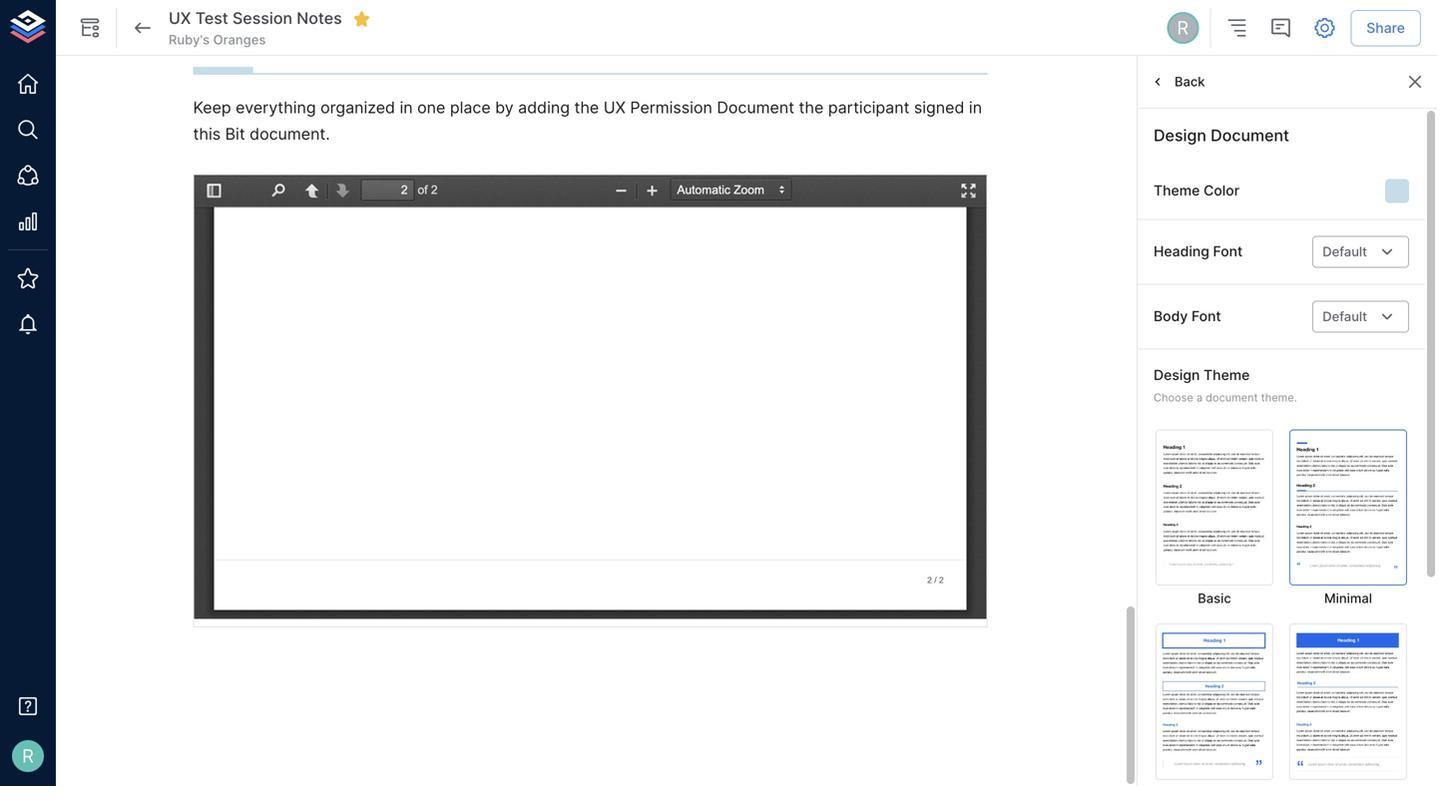 Task type: locate. For each thing, give the bounding box(es) containing it.
design
[[1154, 126, 1207, 145], [1154, 367, 1200, 384]]

0 horizontal spatial document
[[717, 98, 795, 117]]

document right permission
[[717, 98, 795, 117]]

keep everything organized in one place by adding the ux permission document the participant signed in this bit document.
[[193, 98, 987, 144]]

2 default from the top
[[1323, 309, 1368, 325]]

theme up document
[[1204, 367, 1250, 384]]

2 design from the top
[[1154, 367, 1200, 384]]

back
[[1175, 74, 1206, 89]]

in
[[400, 98, 413, 117], [969, 98, 983, 117]]

1 default button from the top
[[1313, 236, 1410, 268]]

signed
[[914, 98, 965, 117]]

1 horizontal spatial r
[[1178, 17, 1189, 39]]

a
[[1197, 391, 1203, 404]]

ux test session notes
[[169, 9, 342, 28]]

document.
[[250, 124, 330, 144]]

design inside design theme choose a document theme.
[[1154, 367, 1200, 384]]

0 horizontal spatial the
[[575, 98, 599, 117]]

settings image
[[1313, 16, 1337, 40]]

1 vertical spatial r button
[[6, 735, 50, 779]]

design document
[[1154, 126, 1290, 145]]

1 design from the top
[[1154, 126, 1207, 145]]

design up 'choose'
[[1154, 367, 1200, 384]]

show wiki image
[[78, 16, 102, 40]]

1 horizontal spatial the
[[799, 98, 824, 117]]

the right adding
[[575, 98, 599, 117]]

1 vertical spatial r
[[22, 746, 34, 768]]

adding
[[518, 98, 570, 117]]

ruby's oranges link
[[169, 31, 266, 49]]

1 horizontal spatial document
[[1211, 126, 1290, 145]]

document up color
[[1211, 126, 1290, 145]]

r button
[[1164, 9, 1202, 47], [6, 735, 50, 779]]

font
[[1214, 243, 1243, 260], [1192, 308, 1222, 325]]

default button
[[1313, 236, 1410, 268], [1313, 301, 1410, 333]]

body
[[1154, 308, 1188, 325]]

0 vertical spatial r button
[[1164, 9, 1202, 47]]

0 vertical spatial design
[[1154, 126, 1207, 145]]

theme inside design theme choose a document theme.
[[1204, 367, 1250, 384]]

in right the signed
[[969, 98, 983, 117]]

0 vertical spatial default button
[[1313, 236, 1410, 268]]

the left the participant
[[799, 98, 824, 117]]

default for heading font
[[1323, 244, 1368, 260]]

ruby's oranges
[[169, 32, 266, 47]]

remove favorite image
[[353, 10, 371, 28]]

0 horizontal spatial ux
[[169, 9, 191, 28]]

1 horizontal spatial in
[[969, 98, 983, 117]]

default button for body font
[[1313, 301, 1410, 333]]

default
[[1323, 244, 1368, 260], [1323, 309, 1368, 325]]

design for design theme choose a document theme.
[[1154, 367, 1200, 384]]

1 vertical spatial default
[[1323, 309, 1368, 325]]

color
[[1204, 182, 1240, 199]]

0 horizontal spatial theme
[[1154, 182, 1200, 199]]

theme.
[[1262, 391, 1298, 404]]

one
[[417, 98, 446, 117]]

1 vertical spatial font
[[1192, 308, 1222, 325]]

font right heading
[[1214, 243, 1243, 260]]

0 vertical spatial document
[[717, 98, 795, 117]]

go back image
[[131, 16, 155, 40]]

ux
[[169, 9, 191, 28], [604, 98, 626, 117]]

test
[[195, 9, 228, 28]]

document
[[717, 98, 795, 117], [1211, 126, 1290, 145]]

r
[[1178, 17, 1189, 39], [22, 746, 34, 768]]

choose
[[1154, 391, 1194, 404]]

theme
[[1154, 182, 1200, 199], [1204, 367, 1250, 384]]

1 vertical spatial default button
[[1313, 301, 1410, 333]]

basic
[[1198, 591, 1232, 606]]

permission
[[630, 98, 713, 117]]

minimal
[[1325, 591, 1373, 606]]

1 vertical spatial ux
[[604, 98, 626, 117]]

0 horizontal spatial r
[[22, 746, 34, 768]]

share button
[[1351, 10, 1422, 46]]

share
[[1367, 19, 1406, 36]]

1 default from the top
[[1323, 244, 1368, 260]]

ux inside keep everything organized in one place by adding the ux permission document the participant signed in this bit document.
[[604, 98, 626, 117]]

1 vertical spatial theme
[[1204, 367, 1250, 384]]

1 horizontal spatial theme
[[1204, 367, 1250, 384]]

0 vertical spatial ux
[[169, 9, 191, 28]]

0 vertical spatial font
[[1214, 243, 1243, 260]]

the
[[575, 98, 599, 117], [799, 98, 824, 117]]

this
[[193, 124, 221, 144]]

in left one
[[400, 98, 413, 117]]

heading
[[1154, 243, 1210, 260]]

2 the from the left
[[799, 98, 824, 117]]

session
[[233, 9, 293, 28]]

1 horizontal spatial r button
[[1164, 9, 1202, 47]]

1 horizontal spatial ux
[[604, 98, 626, 117]]

2 default button from the top
[[1313, 301, 1410, 333]]

theme left color
[[1154, 182, 1200, 199]]

design down back button
[[1154, 126, 1207, 145]]

font right body
[[1192, 308, 1222, 325]]

1 vertical spatial design
[[1154, 367, 1200, 384]]

ux up ruby's
[[169, 9, 191, 28]]

0 vertical spatial default
[[1323, 244, 1368, 260]]

ux left permission
[[604, 98, 626, 117]]

theme color
[[1154, 182, 1240, 199]]

0 horizontal spatial in
[[400, 98, 413, 117]]



Task type: describe. For each thing, give the bounding box(es) containing it.
oranges
[[213, 32, 266, 47]]

body font
[[1154, 308, 1222, 325]]

1 in from the left
[[400, 98, 413, 117]]

heading font
[[1154, 243, 1243, 260]]

1 vertical spatial document
[[1211, 126, 1290, 145]]

organized
[[321, 98, 395, 117]]

font for body font
[[1192, 308, 1222, 325]]

1 the from the left
[[575, 98, 599, 117]]

design for design document
[[1154, 126, 1207, 145]]

2 in from the left
[[969, 98, 983, 117]]

0 vertical spatial r
[[1178, 17, 1189, 39]]

table of contents image
[[1225, 16, 1249, 40]]

default for body font
[[1323, 309, 1368, 325]]

back button
[[1146, 67, 1211, 97]]

font for heading font
[[1214, 243, 1243, 260]]

place
[[450, 98, 491, 117]]

0 horizontal spatial r button
[[6, 735, 50, 779]]

design theme choose a document theme.
[[1154, 367, 1298, 404]]

by
[[495, 98, 514, 117]]

default button for heading font
[[1313, 236, 1410, 268]]

comments image
[[1269, 16, 1293, 40]]

document
[[1206, 391, 1258, 404]]

0 vertical spatial theme
[[1154, 182, 1200, 199]]

keep
[[193, 98, 231, 117]]

document inside keep everything organized in one place by adding the ux permission document the participant signed in this bit document.
[[717, 98, 795, 117]]

ruby's
[[169, 32, 210, 47]]

participant
[[828, 98, 910, 117]]

everything
[[236, 98, 316, 117]]

notes
[[297, 9, 342, 28]]

bit
[[225, 124, 245, 144]]



Task type: vqa. For each thing, say whether or not it's contained in the screenshot.
default to the bottom
yes



